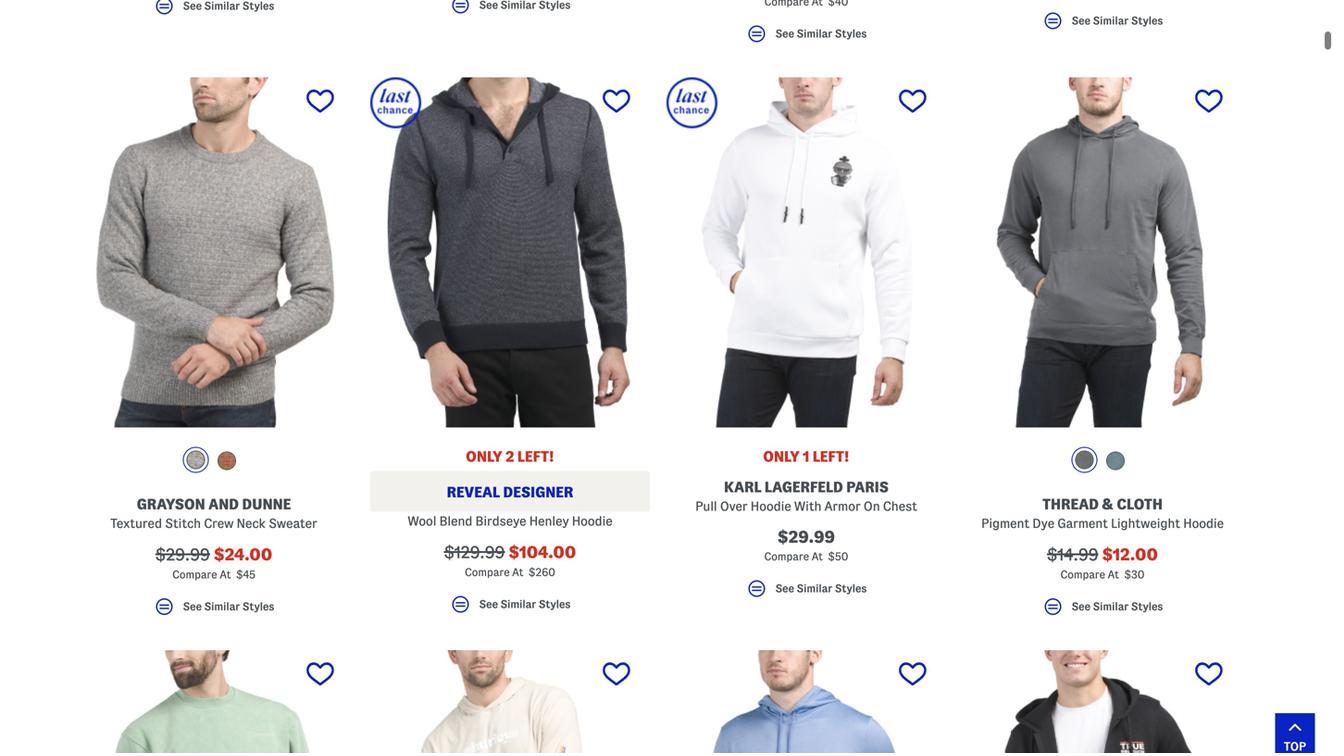 Task type: locate. For each thing, give the bounding box(es) containing it.
2 list box from the left
[[1072, 447, 1134, 477]]

list box inside grayson and dunne textured stitch crew neck sweater compare at              $45 element
[[183, 447, 245, 477]]

see inside grayson and dunne textured stitch crew neck sweater compare at              $45 element
[[183, 601, 202, 612]]

similar inside reveal designer wool blend birdseye henley hoodie compare at              $260 element
[[501, 599, 537, 610]]

see
[[183, 0, 202, 12], [1072, 15, 1091, 27], [776, 28, 795, 40], [776, 583, 795, 594], [479, 599, 498, 610], [183, 601, 202, 612], [1072, 601, 1091, 612]]

styles
[[243, 0, 275, 12], [1132, 15, 1164, 27], [835, 28, 867, 40], [835, 583, 867, 594], [539, 599, 571, 610], [243, 601, 275, 612], [1132, 601, 1164, 612]]

0 horizontal spatial list box
[[183, 447, 245, 477]]

1 left! from the left
[[518, 448, 555, 465]]

similar
[[204, 0, 240, 12], [1094, 15, 1129, 27], [797, 28, 833, 40], [797, 583, 833, 594], [501, 599, 537, 610], [204, 601, 240, 612], [1094, 601, 1129, 612]]

blend
[[440, 514, 473, 528]]

armor
[[825, 499, 861, 513]]

hoodie
[[751, 499, 792, 513], [572, 514, 613, 528], [1184, 516, 1225, 530]]

list box
[[183, 447, 245, 477], [1072, 447, 1134, 477]]

left! inside reveal designer wool blend birdseye henley hoodie compare at              $260 element
[[518, 448, 555, 465]]

karl lagerfeld paris pull over hoodie with armor on chest
[[696, 479, 918, 513]]

pull over hoodie with armor on chest image
[[667, 77, 947, 427]]

wool blend birdseye henley hoodie image
[[371, 77, 650, 427]]

left!
[[518, 448, 555, 465], [813, 448, 850, 465]]

only inside 'karl lagerfeld paris pull over hoodie with armor on chest $29.99 compare at              $50' element
[[764, 448, 800, 465]]

crew
[[204, 516, 234, 530]]

2 left! from the left
[[813, 448, 850, 465]]

only inside reveal designer wool blend birdseye henley hoodie compare at              $260 element
[[466, 448, 503, 465]]

left! right 2
[[518, 448, 555, 465]]

only left 1
[[764, 448, 800, 465]]

styles inside reveal designer wool blend birdseye henley hoodie compare at              $260 element
[[539, 599, 571, 610]]

compare left $45
[[172, 569, 217, 580]]

with
[[795, 499, 822, 513]]

0 horizontal spatial $29.99
[[155, 546, 210, 564]]

garment
[[1058, 516, 1109, 530]]

compare inside $29.99 $24.00 compare at              $45
[[172, 569, 217, 580]]

wool blend birdseye henley hoodie
[[408, 514, 613, 528]]

1 horizontal spatial left!
[[813, 448, 850, 465]]

pull
[[696, 499, 718, 513]]

$29.99 for $24.00
[[155, 546, 210, 564]]

compare down $14.99
[[1061, 569, 1106, 580]]

1 horizontal spatial only
[[764, 448, 800, 465]]

similar inside "thread & cloth pigment dye garment lightweight hoodie compare at              $30" element
[[1094, 601, 1129, 612]]

compare left the $50
[[765, 551, 810, 562]]

only left 2
[[466, 448, 503, 465]]

compare for $29.99
[[172, 569, 217, 580]]

similar inside 'karl lagerfeld paris pull over hoodie with armor on chest $29.99 compare at              $50' element
[[797, 583, 833, 594]]

similar inside grayson and dunne textured stitch crew neck sweater compare at              $45 element
[[204, 601, 240, 612]]

list box inside "thread & cloth pigment dye garment lightweight hoodie compare at              $30" element
[[1072, 447, 1134, 477]]

$29.99 down with
[[778, 528, 836, 546]]

henley
[[530, 514, 569, 528]]

hoodie right lightweight
[[1184, 516, 1225, 530]]

similar inside compare at              $50 element
[[1094, 15, 1129, 27]]

styles inside "thread & cloth pigment dye garment lightweight hoodie compare at              $30" element
[[1132, 601, 1164, 612]]

$129.99 $104.00 compare at              $260
[[444, 543, 577, 578]]

chest
[[884, 499, 918, 513]]

see similar styles inside 'karl lagerfeld paris pull over hoodie with armor on chest $29.99 compare at              $50' element
[[776, 583, 867, 594]]

see similar styles
[[183, 0, 275, 12], [1072, 15, 1164, 27], [776, 28, 867, 40], [776, 583, 867, 594], [479, 599, 571, 610], [183, 601, 275, 612], [1072, 601, 1164, 612]]

stitch
[[165, 516, 201, 530]]

$104.00
[[509, 543, 577, 561]]

hoodie right henley
[[572, 514, 613, 528]]

everyday piped hoodie image
[[371, 650, 650, 753]]

green image
[[1107, 452, 1125, 470]]

2 horizontal spatial hoodie
[[1184, 516, 1225, 530]]

sweater
[[269, 516, 318, 530]]

0 horizontal spatial only
[[466, 448, 503, 465]]

1 horizontal spatial hoodie
[[751, 499, 792, 513]]

compare at              $50 element
[[963, 0, 1243, 40]]

$14.99 $12.00 compare at              $30
[[1048, 546, 1159, 580]]

hoodie inside thread & cloth pigment dye garment lightweight hoodie
[[1184, 516, 1225, 530]]

$29.99 for compare
[[778, 528, 836, 546]]

1 list box from the left
[[183, 447, 245, 477]]

grayson and dunne textured stitch crew neck sweater
[[110, 496, 318, 530]]

1
[[803, 448, 810, 465]]

see similar styles inside "thread & cloth pigment dye garment lightweight hoodie compare at              $30" element
[[1072, 601, 1164, 612]]

compare for $14.99
[[1061, 569, 1106, 580]]

see inside reveal designer wool blend birdseye henley hoodie compare at              $260 element
[[479, 599, 498, 610]]

granite heather image
[[187, 451, 205, 469]]

1 horizontal spatial list box
[[1072, 447, 1134, 477]]

compare inside the $129.99 $104.00 compare at              $260
[[465, 566, 510, 578]]

hoodie inside the karl lagerfeld paris pull over hoodie with armor on chest
[[751, 499, 792, 513]]

$29.99 inside $29.99 $24.00 compare at              $45
[[155, 546, 210, 564]]

$29.99
[[778, 528, 836, 546], [155, 546, 210, 564]]

hoodie down karl on the right bottom of the page
[[751, 499, 792, 513]]

compare inside $14.99 $12.00 compare at              $30
[[1061, 569, 1106, 580]]

2
[[506, 448, 515, 465]]

textured stitch crew neck sweater image
[[74, 77, 354, 427]]

only for karl
[[764, 448, 800, 465]]

similar inside wesc $19.99 compare at              $40 element
[[797, 28, 833, 40]]

neck
[[237, 516, 266, 530]]

left! inside 'karl lagerfeld paris pull over hoodie with armor on chest $29.99 compare at              $50' element
[[813, 448, 850, 465]]

designer
[[503, 484, 574, 500]]

$29.99 down stitch
[[155, 546, 210, 564]]

$29.99 inside $29.99 compare at              $50
[[778, 528, 836, 546]]

list box up the &
[[1072, 447, 1134, 477]]

1 only from the left
[[466, 448, 503, 465]]

reveal designer
[[447, 484, 574, 500]]

2 only from the left
[[764, 448, 800, 465]]

$14.99
[[1048, 546, 1099, 564]]

see similar styles inside grayson and dunne textured stitch crew neck sweater compare at              $45 element
[[183, 601, 275, 612]]

only for $129.99
[[466, 448, 503, 465]]

only
[[466, 448, 503, 465], [764, 448, 800, 465]]

thread & cloth pigment dye garment lightweight hoodie compare at              $30 element
[[963, 77, 1243, 626]]

only 2 left!
[[466, 448, 555, 465]]

wesc $19.99 compare at              $40 element
[[667, 0, 947, 53]]

compare down $129.99
[[465, 566, 510, 578]]

see similar styles button
[[74, 0, 354, 25], [963, 10, 1243, 40], [667, 23, 947, 53], [667, 577, 947, 608], [371, 593, 650, 624], [74, 596, 354, 626], [963, 596, 1243, 626]]

$24.00
[[214, 546, 273, 564]]

left! right 1
[[813, 448, 850, 465]]

0 horizontal spatial left!
[[518, 448, 555, 465]]

compare
[[765, 551, 810, 562], [465, 566, 510, 578], [172, 569, 217, 580], [1061, 569, 1106, 580]]

1 horizontal spatial $29.99
[[778, 528, 836, 546]]

$29.99 $24.00 compare at              $45
[[155, 546, 273, 580]]

list box up and
[[183, 447, 245, 477]]



Task type: vqa. For each thing, say whether or not it's contained in the screenshot.
Here is the difference between the two and when to use each:
no



Task type: describe. For each thing, give the bounding box(es) containing it.
styles inside grayson and dunne textured stitch crew neck sweater compare at              $45 element
[[243, 601, 275, 612]]

$29.99 compare at              $50
[[765, 528, 849, 562]]

$45
[[236, 569, 256, 580]]

see similar styles inside compare at              $50 element
[[1072, 15, 1164, 27]]

see similar styles inside reveal designer wool blend birdseye henley hoodie compare at              $260 element
[[479, 599, 571, 610]]

$50
[[828, 551, 849, 562]]

grayson and dunne textured stitch crew neck sweater compare at              $45 element
[[74, 77, 354, 626]]

$12.00
[[1103, 546, 1159, 564]]

$129.99
[[444, 543, 505, 561]]

dunne
[[242, 496, 291, 512]]

see similar styles inside wesc $19.99 compare at              $40 element
[[776, 28, 867, 40]]

performance pull over hoodie image
[[667, 650, 947, 753]]

pumpkin image
[[218, 452, 236, 470]]

thread & cloth pigment dye garment lightweight hoodie
[[982, 496, 1225, 530]]

reveal designer wool blend birdseye henley hoodie compare at              $260 element
[[371, 77, 650, 624]]

lightweight
[[1112, 516, 1181, 530]]

black image
[[1076, 451, 1094, 469]]

karl lagerfeld paris pull over hoodie with armor on chest $29.99 compare at              $50 element
[[667, 77, 947, 608]]

see inside wesc $19.99 compare at              $40 element
[[776, 28, 795, 40]]

&
[[1103, 496, 1114, 512]]

see inside compare at              $50 element
[[1072, 15, 1091, 27]]

lagerfeld
[[765, 479, 844, 495]]

textured
[[110, 516, 162, 530]]

styles inside wesc $19.99 compare at              $40 element
[[835, 28, 867, 40]]

left! for lagerfeld
[[813, 448, 850, 465]]

karl
[[724, 479, 762, 495]]

cloth
[[1117, 496, 1163, 512]]

see inside 'karl lagerfeld paris pull over hoodie with armor on chest $29.99 compare at              $50' element
[[776, 583, 795, 594]]

thread
[[1043, 496, 1100, 512]]

grayson
[[137, 496, 205, 512]]

core zip up hoodie image
[[963, 650, 1243, 753]]

0 horizontal spatial hoodie
[[572, 514, 613, 528]]

$30
[[1125, 569, 1145, 580]]

$260
[[529, 566, 556, 578]]

pigment
[[982, 516, 1030, 530]]

list box for $12.00
[[1072, 447, 1134, 477]]

birdseye
[[476, 514, 527, 528]]

list box for $24.00
[[183, 447, 245, 477]]

compare for $129.99
[[465, 566, 510, 578]]

left! for $104.00
[[518, 448, 555, 465]]

and
[[209, 496, 239, 512]]

pigment dye garment lightweight hoodie image
[[963, 77, 1243, 427]]

see inside "thread & cloth pigment dye garment lightweight hoodie compare at              $30" element
[[1072, 601, 1091, 612]]

styles inside 'karl lagerfeld paris pull over hoodie with armor on chest $29.99 compare at              $50' element
[[835, 583, 867, 594]]

paris
[[847, 479, 889, 495]]

compare inside $29.99 compare at              $50
[[765, 551, 810, 562]]

reveal
[[447, 484, 500, 500]]

over
[[721, 499, 748, 513]]

styles inside compare at              $50 element
[[1132, 15, 1164, 27]]

on
[[864, 499, 881, 513]]

only 1 left!
[[764, 448, 850, 465]]

wool
[[408, 514, 437, 528]]

acid wash crew neck sweatshirt image
[[74, 650, 354, 753]]

dye
[[1033, 516, 1055, 530]]



